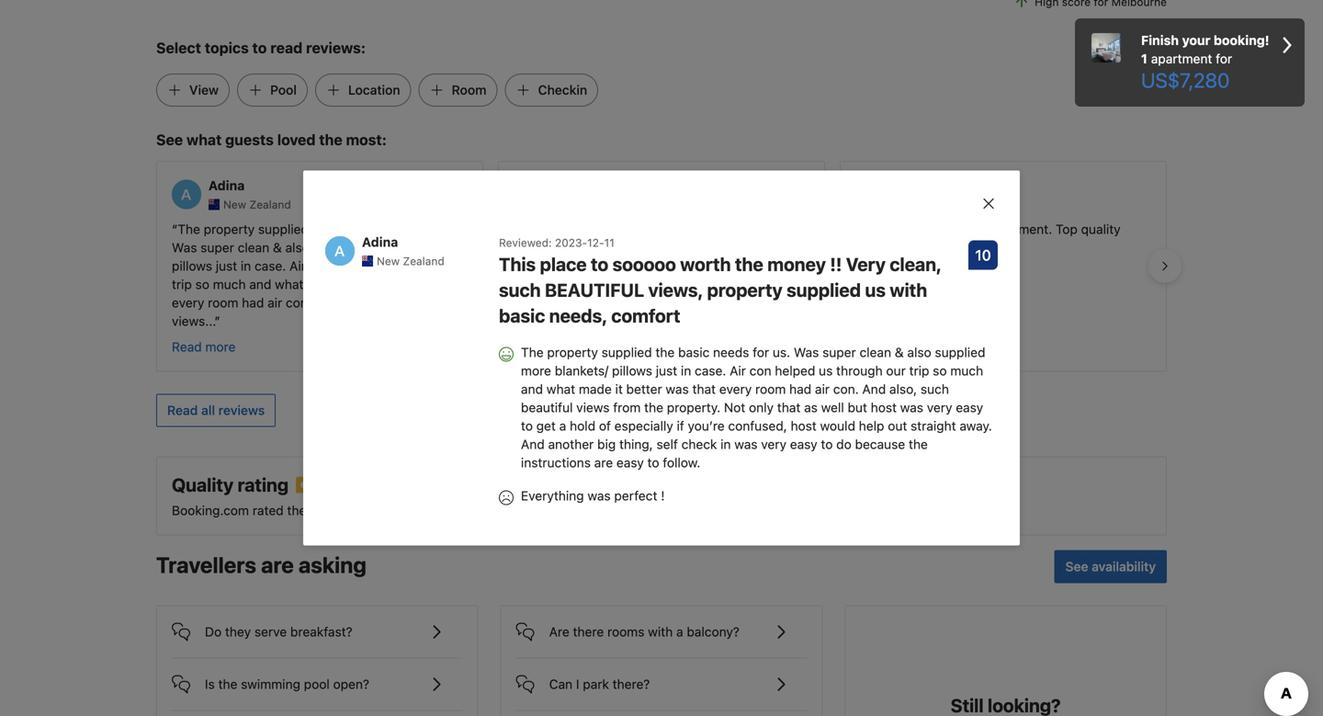 Task type: locate. For each thing, give the bounding box(es) containing it.
0 vertical spatial so
[[195, 276, 209, 292]]

new for new zealand icon
[[377, 254, 400, 267]]

of left "this" at the left bottom of page
[[353, 503, 365, 518]]

zealand inside this place to sooooo worth the money !! very clean, such beautiful views, property supplied us with basic needs, comfort dialog
[[403, 254, 445, 267]]

con. inside the property supplied the basic needs for us. was super clean & also supplied more blankets/ pillows just in case. air con helped us through our trip so much and what made it better was that every room had air con. and also, such beautiful views from the property. not only that as well but host was very easy to get a hold of especially if you're confused, host would help out straight away. and another big thing, self check in was very easy to do because the instructions are easy to follow.
[[834, 381, 859, 397]]

us inside " the property supplied the basic needs for us. was super clean & also supplied more blankets/ pillows just in case. air con helped us through our trip so much and what made it better was that every room had air con. and also, such beautiful views...
[[379, 258, 393, 273]]

read more for " the property supplied the basic needs for us. was super clean & also supplied more blankets/ pillows just in case. air con helped us through our trip so much and what made it better was that every room had air con. and also, such beautiful views...
[[172, 339, 236, 354]]

perfect inside " we had a great time. we came for a weekend with 4 adults and 2 children. the apartment was perfect for our needs, loved the views! the kids loved being able to see the trains too. we all loved the pool and spa. the host was really quick to reply...
[[514, 258, 557, 273]]

top
[[1056, 221, 1078, 236]]

new zealand right new zealand icon
[[377, 254, 445, 267]]

location inside everything. beautiful apartment. top quality appliances. great location
[[963, 240, 1010, 255]]

2
[[619, 240, 627, 255]]

just inside " the property supplied the basic needs for us. was super clean & also supplied more blankets/ pillows just in case. air con helped us through our trip so much and what made it better was that every room had air con. and also, such beautiful views...
[[216, 258, 237, 273]]

needs, inside reviewed: 2023-12-11 this place to sooooo worth the money !! very clean, such beautiful views, property supplied us with basic needs, comfort
[[549, 305, 608, 326]]

as
[[804, 400, 818, 415], [448, 503, 462, 518], [661, 503, 675, 518]]

super inside the property supplied the basic needs for us. was super clean & also supplied more blankets/ pillows just in case. air con helped us through our trip so much and what made it better was that every room had air con. and also, such beautiful views from the property. not only that as well but host was very easy to get a hold of especially if you're confused, host would help out straight away. and another big thing, self check in was very easy to do because the instructions are easy to follow.
[[823, 345, 856, 360]]

1 vertical spatial just
[[656, 363, 678, 378]]

of
[[599, 418, 611, 433], [353, 503, 365, 518], [499, 503, 511, 518]]

1 horizontal spatial read more button
[[514, 338, 578, 356]]

looking?
[[988, 694, 1061, 716]]

supplied up new zealand icon
[[313, 240, 364, 255]]

is the swimming pool open? button
[[172, 658, 463, 695]]

1 " from the left
[[215, 313, 220, 328]]

0 horizontal spatial "
[[172, 221, 178, 236]]

much up views... on the left of page
[[213, 276, 246, 292]]

0 vertical spatial us.
[[429, 221, 447, 236]]

2 " from the left
[[514, 221, 520, 236]]

us inside the property supplied the basic needs for us. was super clean & also supplied more blankets/ pillows just in case. air con helped us through our trip so much and what made it better was that every room had air con. and also, such beautiful views from the property. not only that as well but host was very easy to get a hold of especially if you're confused, host would help out straight away. and another big thing, self check in was very easy to do because the instructions are easy to follow.
[[819, 363, 833, 378]]

0 vertical spatial &
[[273, 240, 282, 255]]

air left new zealand icon
[[290, 258, 306, 273]]

0 vertical spatial had
[[542, 221, 564, 236]]

new zealand right new zealand image
[[223, 198, 291, 211]]

a
[[568, 221, 575, 236], [724, 221, 731, 236], [560, 418, 566, 433], [677, 624, 684, 639]]

based
[[526, 503, 562, 518]]

it inside " the property supplied the basic needs for us. was super clean & also supplied more blankets/ pillows just in case. air con helped us through our trip so much and what made it better was that every room had air con. and also, such beautiful views...
[[344, 276, 351, 292]]

such
[[499, 279, 541, 301], [373, 295, 402, 310], [921, 381, 949, 397], [629, 503, 658, 518]]

our inside " we had a great time. we came for a weekend with 4 adults and 2 children. the apartment was perfect for our needs, loved the views! the kids loved being able to see the trains too. we all loved the pool and spa. the host was really quick to reply...
[[580, 258, 600, 273]]

0 vertical spatial new
[[223, 198, 246, 211]]

read down views... on the left of page
[[172, 339, 202, 354]]

1 vertical spatial needs,
[[549, 305, 608, 326]]

trains
[[677, 276, 710, 292]]

our up the because
[[887, 363, 906, 378]]

to inside reviewed: 2023-12-11 this place to sooooo worth the money !! very clean, such beautiful views, property supplied us with basic needs, comfort
[[591, 253, 609, 275]]

2 " from the left
[[567, 313, 573, 328]]

through up but
[[837, 363, 883, 378]]

quality left "this" at the left bottom of page
[[310, 503, 349, 518]]

new inside this is a carousel with rotating slides. it displays featured reviews of the property. use next and previous buttons to navigate. region
[[223, 198, 246, 211]]

0 horizontal spatial us
[[379, 258, 393, 273]]

1 horizontal spatial pillows
[[612, 363, 653, 378]]

0 horizontal spatial are
[[261, 552, 294, 577]]

all down kids
[[762, 276, 776, 292]]

1 horizontal spatial super
[[823, 345, 856, 360]]

1 vertical spatial much
[[951, 363, 984, 378]]

0 horizontal spatial air
[[290, 258, 306, 273]]

property down views!
[[707, 279, 783, 301]]

2 horizontal spatial our
[[887, 363, 906, 378]]

zealand right new zealand icon
[[403, 254, 445, 267]]

air inside " the property supplied the basic needs for us. was super clean & also supplied more blankets/ pillows just in case. air con helped us through our trip so much and what made it better was that every room had air con. and also, such beautiful views...
[[268, 295, 282, 310]]

perfect left !
[[614, 488, 658, 503]]

1 horizontal spatial zealand
[[403, 254, 445, 267]]

better
[[355, 276, 391, 292], [627, 381, 663, 397]]

case. inside " the property supplied the basic needs for us. was super clean & also supplied more blankets/ pillows just in case. air con helped us through our trip so much and what made it better was that every room had air con. and also, such beautiful views...
[[255, 258, 286, 273]]

0 vertical spatial are
[[594, 455, 613, 470]]

1 horizontal spatial easy
[[790, 437, 818, 452]]

0 horizontal spatial read more
[[172, 339, 236, 354]]

property down reply...
[[547, 345, 598, 360]]

better inside " the property supplied the basic needs for us. was super clean & also supplied more blankets/ pillows just in case. air con helped us through our trip so much and what made it better was that every room had air con. and also, such beautiful views...
[[355, 276, 391, 292]]

helped inside the property supplied the basic needs for us. was super clean & also supplied more blankets/ pillows just in case. air con helped us through our trip so much and what made it better was that every room had air con. and also, such beautiful views from the property. not only that as well but host was very easy to get a hold of especially if you're confused, host would help out straight away. and another big thing, self check in was very easy to do because the instructions are easy to follow.
[[775, 363, 816, 378]]

room inside " the property supplied the basic needs for us. was super clean & also supplied more blankets/ pillows just in case. air con helped us through our trip so much and what made it better was that every room had air con. and also, such beautiful views...
[[208, 295, 239, 310]]

apartment inside finish your booking! 1 apartment for us$7,280
[[1152, 51, 1213, 66]]

read down appliances.
[[856, 265, 886, 281]]

basic down this
[[499, 305, 545, 326]]

every up not
[[720, 381, 752, 397]]

1 horizontal spatial read more
[[514, 339, 578, 354]]

every inside " the property supplied the basic needs for us. was super clean & also supplied more blankets/ pillows just in case. air con helped us through our trip so much and what made it better was that every room had air con. and also, such beautiful views...
[[172, 295, 204, 310]]

1 horizontal spatial our
[[580, 258, 600, 273]]

apartment inside " we had a great time. we came for a weekend with 4 adults and 2 children. the apartment was perfect for our needs, loved the views! the kids loved being able to see the trains too. we all loved the pool and spa. the host was really quick to reply...
[[711, 240, 772, 255]]

rightchevron image
[[1283, 31, 1292, 59]]

all left reviews
[[201, 402, 215, 418]]

much up away.
[[951, 363, 984, 378]]

had inside " we had a great time. we came for a weekend with 4 adults and 2 children. the apartment was perfect for our needs, loved the views! the kids loved being able to see the trains too. we all loved the pool and spa. the host was really quick to reply...
[[542, 221, 564, 236]]

better inside the property supplied the basic needs for us. was super clean & also supplied more blankets/ pillows just in case. air con helped us through our trip so much and what made it better was that every room had air con. and also, such beautiful views from the property. not only that as well but host was very easy to get a hold of especially if you're confused, host would help out straight away. and another big thing, self check in was very easy to do because the instructions are easy to follow.
[[627, 381, 663, 397]]

room up views... on the left of page
[[208, 295, 239, 310]]

a inside button
[[677, 624, 684, 639]]

to left see
[[614, 276, 626, 292]]

1 horizontal spatial was
[[794, 345, 819, 360]]

was up views... on the left of page
[[172, 240, 197, 255]]

checkin
[[538, 82, 588, 98]]

open?
[[333, 676, 370, 691]]

read
[[270, 39, 303, 57]]

read more down reply...
[[514, 339, 578, 354]]

0 horizontal spatial helped
[[335, 258, 375, 273]]

adina inside this place to sooooo worth the money !! very clean, such beautiful views, property supplied us with basic needs, comfort dialog
[[362, 234, 398, 250]]

most:
[[346, 131, 387, 149]]

rated
[[253, 503, 284, 518]]

new zealand image
[[362, 255, 373, 266]]

came
[[668, 221, 700, 236]]

and inside " the property supplied the basic needs for us. was super clean & also supplied more blankets/ pillows just in case. air con helped us through our trip so much and what made it better was that every room had air con. and also, such beautiful views...
[[249, 276, 271, 292]]

property inside reviewed: 2023-12-11 this place to sooooo worth the money !! very clean, such beautiful views, property supplied us with basic needs, comfort
[[707, 279, 783, 301]]

1 horizontal spatial so
[[933, 363, 947, 378]]

0 vertical spatial also
[[285, 240, 310, 255]]

read more button down reply...
[[514, 338, 578, 356]]

0 vertical spatial see
[[156, 131, 183, 149]]

us.
[[429, 221, 447, 236], [773, 345, 791, 360]]

very
[[927, 400, 953, 415], [761, 437, 787, 452]]

as left facilities,
[[661, 503, 675, 518]]

us. left reviewed:
[[429, 221, 447, 236]]

1 horizontal spatial case.
[[695, 363, 727, 378]]

helped
[[335, 258, 375, 273], [775, 363, 816, 378]]

all inside " we had a great time. we came for a weekend with 4 adults and 2 children. the apartment was perfect for our needs, loved the views! the kids loved being able to see the trains too. we all loved the pool and spa. the host was really quick to reply...
[[762, 276, 776, 292]]

2 vertical spatial us
[[819, 363, 833, 378]]

basic
[[335, 221, 366, 236], [499, 305, 545, 326], [678, 345, 710, 360]]

every up views... on the left of page
[[172, 295, 204, 310]]

beautiful
[[405, 295, 457, 310], [521, 400, 573, 415]]

1 vertical spatial in
[[681, 363, 692, 378]]

11
[[605, 236, 615, 249]]

location right size,
[[765, 503, 812, 518]]

loved right guests
[[277, 131, 316, 149]]

what inside " the property supplied the basic needs for us. was super clean & also supplied more blankets/ pillows just in case. air con helped us through our trip so much and what made it better was that every room had air con. and also, such beautiful views...
[[275, 276, 304, 292]]

everything was perfect !
[[521, 488, 665, 503]]

1 vertical spatial that
[[693, 381, 716, 397]]

0 vertical spatial apartment
[[1152, 51, 1213, 66]]

new zealand inside this place to sooooo worth the money !! very clean, such beautiful views, property supplied us with basic needs, comfort dialog
[[377, 254, 445, 267]]

0 vertical spatial beautiful
[[405, 295, 457, 310]]

super down new zealand image
[[201, 240, 234, 255]]

size,
[[734, 503, 761, 518]]

clean
[[238, 240, 269, 255], [860, 345, 892, 360]]

1 horizontal spatial through
[[837, 363, 883, 378]]

2 vertical spatial that
[[778, 400, 801, 415]]

apartment up views!
[[711, 240, 772, 255]]

we up really
[[740, 276, 759, 292]]

" we had a great time. we came for a weekend with 4 adults and 2 children. the apartment was perfect for our needs, loved the views! the kids loved being able to see the trains too. we all loved the pool and spa. the host was really quick to reply...
[[514, 221, 805, 328]]

provided.
[[894, 503, 950, 518]]

needs, down 2
[[604, 258, 643, 273]]

0 horizontal spatial out
[[476, 503, 496, 518]]

for inside the property supplied the basic needs for us. was super clean & also supplied more blankets/ pillows just in case. air con helped us through our trip so much and what made it better was that every room had air con. and also, such beautiful views from the property. not only that as well but host was very easy to get a hold of especially if you're confused, host would help out straight away. and another big thing, self check in was very easy to do because the instructions are easy to follow.
[[753, 345, 769, 360]]

1 vertical spatial it
[[616, 381, 623, 397]]

0 vertical spatial was
[[172, 240, 197, 255]]

quality right top on the top of the page
[[1082, 221, 1121, 236]]

1 horizontal spatial air
[[730, 363, 746, 378]]

breakfast?
[[290, 624, 353, 639]]

are down big at the bottom left
[[594, 455, 613, 470]]

clean inside the property supplied the basic needs for us. was super clean & also supplied more blankets/ pillows just in case. air con helped us through our trip so much and what made it better was that every room had air con. and also, such beautiful views from the property. not only that as well but host was very easy to get a hold of especially if you're confused, host would help out straight away. and another big thing, self check in was very easy to do because the instructions are easy to follow.
[[860, 345, 892, 360]]

serve
[[255, 624, 287, 639]]

more
[[367, 240, 397, 255], [889, 265, 920, 281], [205, 339, 236, 354], [547, 339, 578, 354], [521, 363, 552, 378]]

1 horizontal spatial what
[[275, 276, 304, 292]]

1 vertical spatial apartment
[[711, 240, 772, 255]]

easy up away.
[[956, 400, 984, 415]]

0 horizontal spatial also,
[[342, 295, 370, 310]]

and
[[315, 295, 339, 310], [863, 381, 886, 397], [521, 437, 545, 452]]

pillows inside the property supplied the basic needs for us. was super clean & also supplied more blankets/ pillows just in case. air con helped us through our trip so much and what made it better was that every room had air con. and also, such beautiful views from the property. not only that as well but host was very easy to get a hold of especially if you're confused, host would help out straight away. and another big thing, self check in was very easy to do because the instructions are easy to follow.
[[612, 363, 653, 378]]

through
[[396, 258, 443, 273], [837, 363, 883, 378]]

1 horizontal spatial clean
[[860, 345, 892, 360]]

0 horizontal spatial basic
[[335, 221, 366, 236]]

place
[[540, 253, 587, 275]]

very up straight
[[927, 400, 953, 415]]

room
[[208, 295, 239, 310], [756, 381, 786, 397]]

a up adults
[[568, 221, 575, 236]]

supplied down '!!'
[[787, 279, 861, 301]]

topics
[[205, 39, 249, 57]]

are there rooms with a balcony? button
[[516, 606, 807, 643]]

select topics to read reviews:
[[156, 39, 366, 57]]

as left 3
[[448, 503, 462, 518]]

0 horizontal spatial what
[[187, 131, 222, 149]]

perfect down 4
[[514, 258, 557, 273]]

property down new zealand image
[[204, 221, 255, 236]]

views...
[[172, 313, 215, 328]]

1 vertical spatial location
[[765, 503, 812, 518]]

perfect
[[514, 258, 557, 273], [614, 488, 658, 503]]

1 horizontal spatial it
[[616, 381, 623, 397]]

was inside " the property supplied the basic needs for us. was super clean & also supplied more blankets/ pillows just in case. air con helped us through our trip so much and what made it better was that every room had air con. and also, such beautiful views...
[[394, 276, 417, 292]]

0 vertical spatial and
[[315, 295, 339, 310]]

1 horizontal spatial that
[[693, 381, 716, 397]]

so
[[195, 276, 209, 292], [933, 363, 947, 378]]

self
[[657, 437, 678, 452]]

read inside button
[[167, 402, 198, 418]]

0 horizontal spatial host
[[681, 295, 707, 310]]

1 horizontal spatial every
[[720, 381, 752, 397]]

2 horizontal spatial had
[[790, 381, 812, 397]]

1 vertical spatial also,
[[890, 381, 918, 397]]

adina for new zealand icon
[[362, 234, 398, 250]]

to left reply...
[[514, 313, 526, 328]]

also, down new zealand icon
[[342, 295, 370, 310]]

this is a carousel with rotating slides. it displays featured reviews of the property. use next and previous buttons to navigate. region
[[142, 153, 1182, 379]]

0 vertical spatial air
[[290, 258, 306, 273]]

read more
[[856, 265, 920, 281], [172, 339, 236, 354], [514, 339, 578, 354]]

1 vertical spatial helped
[[775, 363, 816, 378]]

easy
[[956, 400, 984, 415], [790, 437, 818, 452], [617, 455, 644, 470]]

finish your booking! 1 apartment for us$7,280
[[1142, 33, 1270, 92]]

0 vertical spatial all
[[762, 276, 776, 292]]

better up from
[[627, 381, 663, 397]]

park
[[583, 676, 609, 691]]

property right "this" at the left bottom of page
[[394, 503, 444, 518]]

2 vertical spatial in
[[721, 437, 731, 452]]

see inside button
[[1066, 559, 1089, 574]]

see left "availability"
[[1066, 559, 1089, 574]]

0 horizontal spatial air
[[268, 295, 282, 310]]

pool down able
[[572, 295, 598, 310]]

0 vertical spatial con
[[309, 258, 331, 273]]

0 vertical spatial also,
[[342, 295, 370, 310]]

0 horizontal spatial pool
[[304, 676, 330, 691]]

0 vertical spatial out
[[888, 418, 908, 433]]

as left well
[[804, 400, 818, 415]]

to left get
[[521, 418, 533, 433]]

1 horizontal spatial &
[[895, 345, 904, 360]]

0 vertical spatial basic
[[335, 221, 366, 236]]

adina up new zealand image
[[209, 178, 245, 193]]

1 vertical spatial con
[[750, 363, 772, 378]]

1 horizontal spatial are
[[594, 455, 613, 470]]

and inside the property supplied the basic needs for us. was super clean & also supplied more blankets/ pillows just in case. air con helped us through our trip so much and what made it better was that every room had air con. and also, such beautiful views from the property. not only that as well but host was very easy to get a hold of especially if you're confused, host would help out straight away. and another big thing, self check in was very easy to do because the instructions are easy to follow.
[[521, 381, 543, 397]]

we up this
[[520, 221, 539, 236]]

1 vertical spatial and
[[863, 381, 886, 397]]

super up well
[[823, 345, 856, 360]]

new zealand
[[223, 198, 291, 211], [377, 254, 445, 267]]

0 vertical spatial helped
[[335, 258, 375, 273]]

room up only
[[756, 381, 786, 397]]

0 vertical spatial quality
[[1082, 221, 1121, 236]]

0 vertical spatial easy
[[956, 400, 984, 415]]

just down new zealand image
[[216, 258, 237, 273]]

in
[[241, 258, 251, 273], [681, 363, 692, 378], [721, 437, 731, 452]]

0 horizontal spatial read more button
[[172, 338, 236, 356]]

much
[[213, 276, 246, 292], [951, 363, 984, 378]]

scored 10 element
[[969, 240, 998, 270]]

everything.
[[862, 221, 928, 236]]

supplied inside reviewed: 2023-12-11 this place to sooooo worth the money !! very clean, such beautiful views, property supplied us with basic needs, comfort
[[787, 279, 861, 301]]

and inside " the property supplied the basic needs for us. was super clean & also supplied more blankets/ pillows just in case. air con helped us through our trip so much and what made it better was that every room had air con. and also, such beautiful views...
[[315, 295, 339, 310]]

perfect inside this place to sooooo worth the money !! very clean, such beautiful views, property supplied us with basic needs, comfort dialog
[[614, 488, 658, 503]]

con left new zealand icon
[[309, 258, 331, 273]]

guests
[[225, 131, 274, 149]]

0 vertical spatial room
[[208, 295, 239, 310]]

" up read all reviews
[[215, 313, 220, 328]]

basic up property.
[[678, 345, 710, 360]]

zealand inside this is a carousel with rotating slides. it displays featured reviews of the property. use next and previous buttons to navigate. region
[[250, 198, 291, 211]]

read left reviews
[[167, 402, 198, 418]]

read more for " we had a great time. we came for a weekend with 4 adults and 2 children. the apartment was perfect for our needs, loved the views! the kids loved being able to see the trains too. we all loved the pool and spa. the host was really quick to reply...
[[514, 339, 578, 354]]

read more button down views... on the left of page
[[172, 338, 236, 356]]

us down very
[[865, 279, 886, 301]]

1 vertical spatial beautiful
[[521, 400, 573, 415]]

blankets/ inside " the property supplied the basic needs for us. was super clean & also supplied more blankets/ pillows just in case. air con helped us through our trip so much and what made it better was that every room had air con. and also, such beautiful views...
[[401, 240, 455, 255]]

basic up new zealand icon
[[335, 221, 366, 236]]

booking!
[[1214, 33, 1270, 48]]

new right new zealand icon
[[377, 254, 400, 267]]

of up big at the bottom left
[[599, 418, 611, 433]]

a left balcony?
[[677, 624, 684, 639]]

so inside " the property supplied the basic needs for us. was super clean & also supplied more blankets/ pillows just in case. air con helped us through our trip so much and what made it better was that every room had air con. and also, such beautiful views...
[[195, 276, 209, 292]]

!!
[[830, 253, 842, 275]]

1 horizontal spatial quality
[[1082, 221, 1121, 236]]

0 horizontal spatial &
[[273, 240, 282, 255]]

1 horizontal spatial made
[[579, 381, 612, 397]]

see for see what guests loved the most:
[[156, 131, 183, 149]]

was inside the property supplied the basic needs for us. was super clean & also supplied more blankets/ pillows just in case. air con helped us through our trip so much and what made it better was that every room had air con. and also, such beautiful views from the property. not only that as well but host was very easy to get a hold of especially if you're confused, host would help out straight away. and another big thing, self check in was very easy to do because the instructions are easy to follow.
[[794, 345, 819, 360]]

1 horizontal spatial us.
[[773, 345, 791, 360]]

pillows up views... on the left of page
[[172, 258, 212, 273]]

con. inside " the property supplied the basic needs for us. was super clean & also supplied more blankets/ pillows just in case. air con helped us through our trip so much and what made it better was that every room had air con. and also, such beautiful views...
[[286, 295, 311, 310]]

2 horizontal spatial we
[[740, 276, 759, 292]]

view
[[189, 82, 219, 98]]

out up the because
[[888, 418, 908, 433]]

with right rooms
[[648, 624, 673, 639]]

1 vertical spatial air
[[730, 363, 746, 378]]

to up able
[[591, 253, 609, 275]]

really
[[737, 295, 769, 310]]

for inside " the property supplied the basic needs for us. was super clean & also supplied more blankets/ pillows just in case. air con helped us through our trip so much and what made it better was that every room had air con. and also, such beautiful views...
[[409, 221, 426, 236]]

" inside " we had a great time. we came for a weekend with 4 adults and 2 children. the apartment was perfect for our needs, loved the views! the kids loved being able to see the trains too. we all loved the pool and spa. the host was really quick to reply...
[[514, 221, 520, 236]]

are left asking
[[261, 552, 294, 577]]

this place to sooooo worth the money !! very clean, such beautiful views, property supplied us with basic needs, comfort dialog
[[281, 148, 1042, 568]]

0 vertical spatial with
[[514, 240, 539, 255]]

pool left open?
[[304, 676, 330, 691]]

case.
[[255, 258, 286, 273], [695, 363, 727, 378]]

1 horizontal spatial in
[[681, 363, 692, 378]]

1 horizontal spatial new zealand
[[377, 254, 445, 267]]

apartment.
[[988, 221, 1053, 236]]

0 horizontal spatial all
[[201, 402, 215, 418]]

of left 5 at the left
[[499, 503, 511, 518]]

sooooo
[[613, 253, 676, 275]]

host
[[681, 295, 707, 310], [871, 400, 897, 415], [791, 418, 817, 433]]

0 horizontal spatial better
[[355, 276, 391, 292]]

1 horizontal spatial just
[[656, 363, 678, 378]]

through right new zealand icon
[[396, 258, 443, 273]]

had
[[542, 221, 564, 236], [242, 295, 264, 310], [790, 381, 812, 397]]

basic inside the property supplied the basic needs for us. was super clean & also supplied more blankets/ pillows just in case. air con helped us through our trip so much and what made it better was that every room had air con. and also, such beautiful views from the property. not only that as well but host was very easy to get a hold of especially if you're confused, host would help out straight away. and another big thing, self check in was very easy to do because the instructions are easy to follow.
[[678, 345, 710, 360]]

1 vertical spatial trip
[[910, 363, 930, 378]]

1 horizontal spatial needs
[[713, 345, 750, 360]]

just up property.
[[656, 363, 678, 378]]

adina for new zealand image
[[209, 178, 245, 193]]

needs down really
[[713, 345, 750, 360]]

our left this
[[446, 258, 466, 273]]

&
[[273, 240, 282, 255], [895, 345, 904, 360]]

it inside the property supplied the basic needs for us. was super clean & also supplied more blankets/ pillows just in case. air con helped us through our trip so much and what made it better was that every room had air con. and also, such beautiful views from the property. not only that as well but host was very easy to get a hold of especially if you're confused, host would help out straight away. and another big thing, self check in was very easy to do because the instructions are easy to follow.
[[616, 381, 623, 397]]

1 horizontal spatial all
[[762, 276, 776, 292]]

with down clean,
[[890, 279, 928, 301]]

new inside this place to sooooo worth the money !! very clean, such beautiful views, property supplied us with basic needs, comfort dialog
[[377, 254, 400, 267]]

our up able
[[580, 258, 600, 273]]

every
[[172, 295, 204, 310], [720, 381, 752, 397]]

time.
[[613, 221, 642, 236]]

0 horizontal spatial easy
[[617, 455, 644, 470]]

super
[[201, 240, 234, 255], [823, 345, 856, 360]]

blankets/ left this
[[401, 240, 455, 255]]

new zealand image
[[209, 199, 220, 210]]

trip up views... on the left of page
[[172, 276, 192, 292]]

to left read
[[252, 39, 267, 57]]

0 horizontal spatial very
[[761, 437, 787, 452]]

super inside " the property supplied the basic needs for us. was super clean & also supplied more blankets/ pillows just in case. air con helped us through our trip so much and what made it better was that every room had air con. and also, such beautiful views...
[[201, 240, 234, 255]]

and
[[593, 240, 616, 255], [249, 276, 271, 292], [601, 295, 623, 310], [521, 381, 543, 397], [815, 503, 838, 518]]

pool inside "is the swimming pool open?" button
[[304, 676, 330, 691]]

more for " the property supplied the basic needs for us. was super clean & also supplied more blankets/ pillows just in case. air con helped us through our trip so much and what made it better was that every room had air con. and also, such beautiful views...'s read more button
[[205, 339, 236, 354]]

to
[[252, 39, 267, 57], [591, 253, 609, 275], [614, 276, 626, 292], [514, 313, 526, 328], [521, 418, 533, 433], [821, 437, 833, 452], [648, 455, 660, 470]]

us right new zealand icon
[[379, 258, 393, 273]]

apartment up us$7,280 in the top right of the page
[[1152, 51, 1213, 66]]

through inside " the property supplied the basic needs for us. was super clean & also supplied more blankets/ pillows just in case. air con helped us through our trip so much and what made it better was that every room had air con. and also, such beautiful views...
[[396, 258, 443, 273]]

so up views... on the left of page
[[195, 276, 209, 292]]

loved
[[277, 131, 316, 149], [647, 258, 679, 273], [514, 276, 546, 292], [514, 295, 546, 310]]

well
[[821, 400, 845, 415]]

1 " from the left
[[172, 221, 178, 236]]

2 horizontal spatial that
[[778, 400, 801, 415]]

better down new zealand icon
[[355, 276, 391, 292]]

easy down thing,
[[617, 455, 644, 470]]

con
[[309, 258, 331, 273], [750, 363, 772, 378]]

" inside " the property supplied the basic needs for us. was super clean & also supplied more blankets/ pillows just in case. air con helped us through our trip so much and what made it better was that every room had air con. and also, such beautiful views...
[[172, 221, 178, 236]]

more inside the property supplied the basic needs for us. was super clean & also supplied more blankets/ pillows just in case. air con helped us through our trip so much and what made it better was that every room had air con. and also, such beautiful views from the property. not only that as well but host was very easy to get a hold of especially if you're confused, host would help out straight away. and another big thing, self check in was very easy to do because the instructions are easy to follow.
[[521, 363, 552, 378]]

air
[[290, 258, 306, 273], [730, 363, 746, 378]]

trip up straight
[[910, 363, 930, 378]]

would
[[820, 418, 856, 433]]

" for loved
[[567, 313, 573, 328]]

" for had
[[215, 313, 220, 328]]

swimming
[[241, 676, 301, 691]]

spa.
[[627, 295, 652, 310]]

property inside " the property supplied the basic needs for us. was super clean & also supplied more blankets/ pillows just in case. air con helped us through our trip so much and what made it better was that every room had air con. and also, such beautiful views...
[[204, 221, 255, 236]]

made inside the property supplied the basic needs for us. was super clean & also supplied more blankets/ pillows just in case. air con helped us through our trip so much and what made it better was that every room had air con. and also, such beautiful views from the property. not only that as well but host was very easy to get a hold of especially if you're confused, host would help out straight away. and another big thing, self check in was very easy to do because the instructions are easy to follow.
[[579, 381, 612, 397]]

supplied up away.
[[935, 345, 986, 360]]

out
[[888, 418, 908, 433], [476, 503, 496, 518]]

easy left do
[[790, 437, 818, 452]]

us. down quick
[[773, 345, 791, 360]]

for inside finish your booking! 1 apartment for us$7,280
[[1216, 51, 1233, 66]]

host up "help"
[[871, 400, 897, 415]]

0 horizontal spatial "
[[215, 313, 220, 328]]

1 vertical spatial blankets/
[[555, 363, 609, 378]]

with inside reviewed: 2023-12-11 this place to sooooo worth the money !! very clean, such beautiful views, property supplied us with basic needs, comfort
[[890, 279, 928, 301]]

0 horizontal spatial had
[[242, 295, 264, 310]]

everything
[[521, 488, 584, 503]]

needs up new zealand icon
[[370, 221, 406, 236]]

adina inside this is a carousel with rotating slides. it displays featured reviews of the property. use next and previous buttons to navigate. region
[[209, 178, 245, 193]]

0 horizontal spatial as
[[448, 503, 462, 518]]

us up well
[[819, 363, 833, 378]]



Task type: vqa. For each thing, say whether or not it's contained in the screenshot.
"And" to the middle
yes



Task type: describe. For each thing, give the bounding box(es) containing it.
still
[[951, 694, 984, 716]]

more inside " the property supplied the basic needs for us. was super clean & also supplied more blankets/ pillows just in case. air con helped us through our trip so much and what made it better was that every room had air con. and also, such beautiful views...
[[367, 240, 397, 255]]

beautiful
[[545, 279, 645, 301]]

1 horizontal spatial very
[[927, 400, 953, 415]]

instructions
[[521, 455, 591, 470]]

much inside the property supplied the basic needs for us. was super clean & also supplied more blankets/ pillows just in case. air con helped us through our trip so much and what made it better was that every room had air con. and also, such beautiful views from the property. not only that as well but host was very easy to get a hold of especially if you're confused, host would help out straight away. and another big thing, self check in was very easy to do because the instructions are easy to follow.
[[951, 363, 984, 378]]

in inside " the property supplied the basic needs for us. was super clean & also supplied more blankets/ pillows just in case. air con helped us through our trip so much and what made it better was that every room had air con. and also, such beautiful views...
[[241, 258, 251, 273]]

much inside " the property supplied the basic needs for us. was super clean & also supplied more blankets/ pillows just in case. air con helped us through our trip so much and what made it better was that every room had air con. and also, such beautiful views...
[[213, 276, 246, 292]]

had inside " the property supplied the basic needs for us. was super clean & also supplied more blankets/ pillows just in case. air con helped us through our trip so much and what made it better was that every room had air con. and also, such beautiful views...
[[242, 295, 264, 310]]

reviewed:
[[499, 236, 552, 249]]

basic inside reviewed: 2023-12-11 this place to sooooo worth the money !! very clean, such beautiful views, property supplied us with basic needs, comfort
[[499, 305, 545, 326]]

zealand for new zealand icon
[[403, 254, 445, 267]]

also, inside " the property supplied the basic needs for us. was super clean & also supplied more blankets/ pillows just in case. air con helped us through our trip so much and what made it better was that every room had air con. and also, such beautiful views...
[[342, 295, 370, 310]]

read all reviews button
[[156, 394, 276, 427]]

5
[[515, 503, 523, 518]]

2 horizontal spatial read more
[[856, 265, 920, 281]]

also, inside the property supplied the basic needs for us. was super clean & also supplied more blankets/ pillows just in case. air con helped us through our trip so much and what made it better was that every room had air con. and also, such beautiful views from the property. not only that as well but host was very easy to get a hold of especially if you're confused, host would help out straight away. and another big thing, self check in was very easy to do because the instructions are easy to follow.
[[890, 381, 918, 397]]

a inside the property supplied the basic needs for us. was super clean & also supplied more blankets/ pillows just in case. air con helped us through our trip so much and what made it better was that every room had air con. and also, such beautiful views from the property. not only that as well but host was very easy to get a hold of especially if you're confused, host would help out straight away. and another big thing, self check in was very easy to do because the instructions are easy to follow.
[[560, 418, 566, 433]]

trip inside " the property supplied the basic needs for us. was super clean & also supplied more blankets/ pillows just in case. air con helped us through our trip so much and what made it better was that every room had air con. and also, such beautiful views...
[[172, 276, 192, 292]]

3
[[465, 503, 473, 518]]

new for new zealand image
[[223, 198, 246, 211]]

just inside the property supplied the basic needs for us. was super clean & also supplied more blankets/ pillows just in case. air con helped us through our trip so much and what made it better was that every room had air con. and also, such beautiful views from the property. not only that as well but host was very easy to get a hold of especially if you're confused, host would help out straight away. and another big thing, self check in was very easy to do because the instructions are easy to follow.
[[656, 363, 678, 378]]

reviews:
[[306, 39, 366, 57]]

can
[[549, 676, 573, 691]]

1 vertical spatial out
[[476, 503, 496, 518]]

air inside " the property supplied the basic needs for us. was super clean & also supplied more blankets/ pillows just in case. air con helped us through our trip so much and what made it better was that every room had air con. and also, such beautiful views...
[[290, 258, 306, 273]]

1 horizontal spatial host
[[791, 418, 817, 433]]

clean,
[[890, 253, 942, 275]]

the inside the property supplied the basic needs for us. was super clean & also supplied more blankets/ pillows just in case. air con helped us through our trip so much and what made it better was that every room had air con. and also, such beautiful views from the property. not only that as well but host was very easy to get a hold of especially if you're confused, host would help out straight away. and another big thing, self check in was very easy to do because the instructions are easy to follow.
[[521, 345, 544, 360]]

with inside button
[[648, 624, 673, 639]]

air inside the property supplied the basic needs for us. was super clean & also supplied more blankets/ pillows just in case. air con helped us through our trip so much and what made it better was that every room had air con. and also, such beautiful views from the property. not only that as well but host was very easy to get a hold of especially if you're confused, host would help out straight away. and another big thing, self check in was very easy to do because the instructions are easy to follow.
[[730, 363, 746, 378]]

see availability button
[[1055, 550, 1167, 583]]

that inside " the property supplied the basic needs for us. was super clean & also supplied more blankets/ pillows just in case. air con helped us through our trip so much and what made it better was that every room had air con. and also, such beautiful views...
[[421, 276, 444, 292]]

property inside the property supplied the basic needs for us. was super clean & also supplied more blankets/ pillows just in case. air con helped us through our trip so much and what made it better was that every room had air con. and also, such beautiful views from the property. not only that as well but host was very easy to get a hold of especially if you're confused, host would help out straight away. and another big thing, self check in was very easy to do because the instructions are easy to follow.
[[547, 345, 598, 360]]

very
[[846, 253, 886, 275]]

appliances.
[[856, 240, 923, 255]]

everything. beautiful apartment. top quality appliances. great location
[[856, 221, 1121, 255]]

are inside the property supplied the basic needs for us. was super clean & also supplied more blankets/ pillows just in case. air con helped us through our trip so much and what made it better was that every room had air con. and also, such beautiful views from the property. not only that as well but host was very easy to get a hold of especially if you're confused, host would help out straight away. and another big thing, self check in was very easy to do because the instructions are easy to follow.
[[594, 455, 613, 470]]

booking.com rated the quality of this property as 3 out of 5 based on factors such as facilities, size, location and services provided.
[[172, 503, 950, 518]]

host inside " we had a great time. we came for a weekend with 4 adults and 2 children. the apartment was perfect for our needs, loved the views! the kids loved being able to see the trains too. we all loved the pool and spa. the host was really quick to reply...
[[681, 295, 707, 310]]

travellers are asking
[[156, 552, 367, 577]]

the property supplied the basic needs for us. was super clean & also supplied more blankets/ pillows just in case. air con helped us through our trip so much and what made it better was that every room had air con. and also, such beautiful views from the property. not only that as well but host was very easy to get a hold of especially if you're confused, host would help out straight away. and another big thing, self check in was very easy to do because the instructions are easy to follow.
[[521, 345, 993, 470]]

see availability
[[1066, 559, 1156, 574]]

read down reply...
[[514, 339, 544, 354]]

1 vertical spatial are
[[261, 552, 294, 577]]

i
[[576, 676, 580, 691]]

beautiful inside " the property supplied the basic needs for us. was super clean & also supplied more blankets/ pillows just in case. air con helped us through our trip so much and what made it better was that every room had air con. and also, such beautiful views...
[[405, 295, 457, 310]]

con inside the property supplied the basic needs for us. was super clean & also supplied more blankets/ pillows just in case. air con helped us through our trip so much and what made it better was that every room had air con. and also, such beautiful views from the property. not only that as well but host was very easy to get a hold of especially if you're confused, host would help out straight away. and another big thing, self check in was very easy to do because the instructions are easy to follow.
[[750, 363, 772, 378]]

also inside the property supplied the basic needs for us. was super clean & also supplied more blankets/ pillows just in case. air con helped us through our trip so much and what made it better was that every room had air con. and also, such beautiful views from the property. not only that as well but host was very easy to get a hold of especially if you're confused, host would help out straight away. and another big thing, self check in was very easy to do because the instructions are easy to follow.
[[908, 345, 932, 360]]

1 vertical spatial quality
[[310, 503, 349, 518]]

supplied down see what guests loved the most:
[[258, 221, 309, 236]]

straight
[[911, 418, 957, 433]]

10
[[976, 246, 992, 264]]

do they serve breakfast? button
[[172, 606, 463, 643]]

loved down this
[[514, 276, 546, 292]]

is the swimming pool open?
[[205, 676, 370, 691]]

1 vertical spatial very
[[761, 437, 787, 452]]

such inside reviewed: 2023-12-11 this place to sooooo worth the money !! very clean, such beautiful views, property supplied us with basic needs, comfort
[[499, 279, 541, 301]]

also inside " the property supplied the basic needs for us. was super clean & also supplied more blankets/ pillows just in case. air con helped us through our trip so much and what made it better was that every room had air con. and also, such beautiful views...
[[285, 240, 310, 255]]

to left do
[[821, 437, 833, 452]]

a left weekend
[[724, 221, 731, 236]]

especially
[[615, 418, 674, 433]]

& inside the property supplied the basic needs for us. was super clean & also supplied more blankets/ pillows just in case. air con helped us through our trip so much and what made it better was that every room had air con. and also, such beautiful views from the property. not only that as well but host was very easy to get a hold of especially if you're confused, host would help out straight away. and another big thing, self check in was very easy to do because the instructions are easy to follow.
[[895, 345, 904, 360]]

do they serve breakfast?
[[205, 624, 353, 639]]

if
[[677, 418, 685, 433]]

12-
[[588, 236, 605, 249]]

helped inside " the property supplied the basic needs for us. was super clean & also supplied more blankets/ pillows just in case. air con helped us through our trip so much and what made it better was that every room had air con. and also, such beautiful views...
[[335, 258, 375, 273]]

worth
[[680, 253, 731, 275]]

such inside the property supplied the basic needs for us. was super clean & also supplied more blankets/ pillows just in case. air con helped us through our trip so much and what made it better was that every room had air con. and also, such beautiful views from the property. not only that as well but host was very easy to get a hold of especially if you're confused, host would help out straight away. and another big thing, self check in was very easy to do because the instructions are easy to follow.
[[921, 381, 949, 397]]

us$7,280
[[1142, 68, 1230, 92]]

needs inside the property supplied the basic needs for us. was super clean & also supplied more blankets/ pillows just in case. air con helped us through our trip so much and what made it better was that every room had air con. and also, such beautiful views from the property. not only that as well but host was very easy to get a hold of especially if you're confused, host would help out straight away. and another big thing, self check in was very easy to do because the instructions are easy to follow.
[[713, 345, 750, 360]]

supplied down comfort
[[602, 345, 652, 360]]

was inside " the property supplied the basic needs for us. was super clean & also supplied more blankets/ pillows just in case. air con helped us through our trip so much and what made it better was that every room had air con. and also, such beautiful views...
[[172, 240, 197, 255]]

con inside " the property supplied the basic needs for us. was super clean & also supplied more blankets/ pillows just in case. air con helped us through our trip so much and what made it better was that every room had air con. and also, such beautiful views...
[[309, 258, 331, 273]]

1 vertical spatial easy
[[790, 437, 818, 452]]

are there rooms with a balcony?
[[549, 624, 740, 639]]

beautiful
[[932, 221, 984, 236]]

do
[[837, 437, 852, 452]]

more for " we had a great time. we came for a weekend with 4 adults and 2 children. the apartment was perfect for our needs, loved the views! the kids loved being able to see the trains too. we all loved the pool and spa. the host was really quick to reply... read more button
[[547, 339, 578, 354]]

1
[[1142, 51, 1148, 66]]

weekend
[[734, 221, 787, 236]]

to down self
[[648, 455, 660, 470]]

views!
[[705, 258, 742, 273]]

the inside " the property supplied the basic needs for us. was super clean & also supplied more blankets/ pillows just in case. air con helped us through our trip so much and what made it better was that every room had air con. and also, such beautiful views...
[[312, 221, 331, 236]]

reply...
[[529, 313, 567, 328]]

air inside the property supplied the basic needs for us. was super clean & also supplied more blankets/ pillows just in case. air con helped us through our trip so much and what made it better was that every room had air con. and also, such beautiful views from the property. not only that as well but host was very easy to get a hold of especially if you're confused, host would help out straight away. and another big thing, self check in was very easy to do because the instructions are easy to follow.
[[815, 381, 830, 397]]

still looking?
[[951, 694, 1061, 716]]

reviewed: 2023-12-11 this place to sooooo worth the money !! very clean, such beautiful views, property supplied us with basic needs, comfort
[[499, 236, 942, 326]]

see for see availability
[[1066, 559, 1089, 574]]

read more button for " the property supplied the basic needs for us. was super clean & also supplied more blankets/ pillows just in case. air con helped us through our trip so much and what made it better was that every room had air con. and also, such beautiful views...
[[172, 338, 236, 356]]

new zealand for new zealand icon
[[377, 254, 445, 267]]

2 horizontal spatial read more button
[[856, 264, 920, 282]]

confused,
[[728, 418, 788, 433]]

see
[[630, 276, 651, 292]]

pool inside " we had a great time. we came for a weekend with 4 adults and 2 children. the apartment was perfect for our needs, loved the views! the kids loved being able to see the trains too. we all loved the pool and spa. the host was really quick to reply...
[[572, 295, 598, 310]]

read more button for " we had a great time. we came for a weekend with 4 adults and 2 children. the apartment was perfect for our needs, loved the views! the kids loved being able to see the trains too. we all loved the pool and spa. the host was really quick to reply...
[[514, 338, 578, 356]]

read all reviews
[[167, 402, 265, 418]]

rooms
[[608, 624, 645, 639]]

zealand for new zealand image
[[250, 198, 291, 211]]

us. inside the property supplied the basic needs for us. was super clean & also supplied more blankets/ pillows just in case. air con helped us through our trip so much and what made it better was that every room had air con. and also, such beautiful views from the property. not only that as well but host was very easy to get a hold of especially if you're confused, host would help out straight away. and another big thing, self check in was very easy to do because the instructions are easy to follow.
[[773, 345, 791, 360]]

only
[[749, 400, 774, 415]]

not
[[724, 400, 746, 415]]

made inside " the property supplied the basic needs for us. was super clean & also supplied more blankets/ pillows just in case. air con helped us through our trip so much and what made it better was that every room had air con. and also, such beautiful views...
[[307, 276, 340, 292]]

asking
[[299, 552, 367, 577]]

pool
[[270, 82, 297, 98]]

0 horizontal spatial we
[[520, 221, 539, 236]]

views
[[577, 400, 610, 415]]

so inside the property supplied the basic needs for us. was super clean & also supplied more blankets/ pillows just in case. air con helped us through our trip so much and what made it better was that every room had air con. and also, such beautiful views from the property. not only that as well but host was very easy to get a hold of especially if you're confused, host would help out straight away. and another big thing, self check in was very easy to do because the instructions are easy to follow.
[[933, 363, 947, 378]]

blankets/ inside the property supplied the basic needs for us. was super clean & also supplied more blankets/ pillows just in case. air con helped us through our trip so much and what made it better was that every room had air con. and also, such beautiful views from the property. not only that as well but host was very easy to get a hold of especially if you're confused, host would help out straight away. and another big thing, self check in was very easy to do because the instructions are easy to follow.
[[555, 363, 609, 378]]

our inside the property supplied the basic needs for us. was super clean & also supplied more blankets/ pillows just in case. air con helped us through our trip so much and what made it better was that every room had air con. and also, such beautiful views from the property. not only that as well but host was very easy to get a hold of especially if you're confused, host would help out straight away. and another big thing, self check in was very easy to do because the instructions are easy to follow.
[[887, 363, 906, 378]]

needs, inside " we had a great time. we came for a weekend with 4 adults and 2 children. the apartment was perfect for our needs, loved the views! the kids loved being able to see the trains too. we all loved the pool and spa. the host was really quick to reply...
[[604, 258, 643, 273]]

quick
[[773, 295, 805, 310]]

balcony?
[[687, 624, 740, 639]]

adults
[[554, 240, 590, 255]]

your
[[1183, 33, 1211, 48]]

another
[[548, 437, 594, 452]]

they
[[225, 624, 251, 639]]

views,
[[649, 279, 703, 301]]

such inside " the property supplied the basic needs for us. was super clean & also supplied more blankets/ pillows just in case. air con helped us through our trip so much and what made it better was that every room had air con. and also, such beautiful views...
[[373, 295, 402, 310]]

& inside " the property supplied the basic needs for us. was super clean & also supplied more blankets/ pillows just in case. air con helped us through our trip so much and what made it better was that every room had air con. and also, such beautiful views...
[[273, 240, 282, 255]]

had inside the property supplied the basic needs for us. was super clean & also supplied more blankets/ pillows just in case. air con helped us through our trip so much and what made it better was that every room had air con. and also, such beautiful views from the property. not only that as well but host was very easy to get a hold of especially if you're confused, host would help out straight away. and another big thing, self check in was very easy to do because the instructions are easy to follow.
[[790, 381, 812, 397]]

out inside the property supplied the basic needs for us. was super clean & also supplied more blankets/ pillows just in case. air con helped us through our trip so much and what made it better was that every room had air con. and also, such beautiful views from the property. not only that as well but host was very easy to get a hold of especially if you're confused, host would help out straight away. and another big thing, self check in was very easy to do because the instructions are easy to follow.
[[888, 418, 908, 433]]

" for " the property supplied the basic needs for us. was super clean & also supplied more blankets/ pillows just in case. air con helped us through our trip so much and what made it better was that every room had air con. and also, such beautiful views...
[[172, 221, 178, 236]]

help
[[859, 418, 885, 433]]

1 horizontal spatial and
[[521, 437, 545, 452]]

as inside the property supplied the basic needs for us. was super clean & also supplied more blankets/ pillows just in case. air con helped us through our trip so much and what made it better was that every room had air con. and also, such beautiful views from the property. not only that as well but host was very easy to get a hold of especially if you're confused, host would help out straight away. and another big thing, self check in was very easy to do because the instructions are easy to follow.
[[804, 400, 818, 415]]

being
[[549, 276, 582, 292]]

the inside button
[[218, 676, 238, 691]]

us inside reviewed: 2023-12-11 this place to sooooo worth the money !! very clean, such beautiful views, property supplied us with basic needs, comfort
[[865, 279, 886, 301]]

kids
[[772, 258, 796, 273]]

the inside " the property supplied the basic needs for us. was super clean & also supplied more blankets/ pillows just in case. air con helped us through our trip so much and what made it better was that every room had air con. and also, such beautiful views...
[[178, 221, 200, 236]]

loved down the children.
[[647, 258, 679, 273]]

there?
[[613, 676, 650, 691]]

us. inside " the property supplied the basic needs for us. was super clean & also supplied more blankets/ pillows just in case. air con helped us through our trip so much and what made it better was that every room had air con. and also, such beautiful views...
[[429, 221, 447, 236]]

select
[[156, 39, 201, 57]]

new zealand for new zealand image
[[223, 198, 291, 211]]

our inside " the property supplied the basic needs for us. was super clean & also supplied more blankets/ pillows just in case. air con helped us through our trip so much and what made it better was that every room had air con. and also, such beautiful views...
[[446, 258, 466, 273]]

you're
[[688, 418, 725, 433]]

room inside the property supplied the basic needs for us. was super clean & also supplied more blankets/ pillows just in case. air con helped us through our trip so much and what made it better was that every room had air con. and also, such beautiful views from the property. not only that as well but host was very easy to get a hold of especially if you're confused, host would help out straight away. and another big thing, self check in was very easy to do because the instructions are easy to follow.
[[756, 381, 786, 397]]

away.
[[960, 418, 993, 433]]

0 vertical spatial what
[[187, 131, 222, 149]]

children.
[[630, 240, 681, 255]]

every inside the property supplied the basic needs for us. was super clean & also supplied more blankets/ pillows just in case. air con helped us through our trip so much and what made it better was that every room had air con. and also, such beautiful views from the property. not only that as well but host was very easy to get a hold of especially if you're confused, host would help out straight away. and another big thing, self check in was very easy to do because the instructions are easy to follow.
[[720, 381, 752, 397]]

able
[[586, 276, 611, 292]]

2 horizontal spatial easy
[[956, 400, 984, 415]]

quality inside everything. beautiful apartment. top quality appliances. great location
[[1082, 221, 1121, 236]]

rating
[[238, 474, 289, 495]]

the inside reviewed: 2023-12-11 this place to sooooo worth the money !! very clean, such beautiful views, property supplied us with basic needs, comfort
[[735, 253, 764, 275]]

beautiful inside the property supplied the basic needs for us. was super clean & also supplied more blankets/ pillows just in case. air con helped us through our trip so much and what made it better was that every room had air con. and also, such beautiful views from the property. not only that as well but host was very easy to get a hold of especially if you're confused, host would help out straight away. and another big thing, self check in was very easy to do because the instructions are easy to follow.
[[521, 400, 573, 415]]

quality
[[172, 474, 234, 495]]

facilities,
[[678, 503, 731, 518]]

trip inside the property supplied the basic needs for us. was super clean & also supplied more blankets/ pillows just in case. air con helped us through our trip so much and what made it better was that every room had air con. and also, such beautiful views from the property. not only that as well but host was very easy to get a hold of especially if you're confused, host would help out straight away. and another big thing, self check in was very easy to do because the instructions are easy to follow.
[[910, 363, 930, 378]]

needs inside " the property supplied the basic needs for us. was super clean & also supplied more blankets/ pillows just in case. air con helped us through our trip so much and what made it better was that every room had air con. and also, such beautiful views...
[[370, 221, 406, 236]]

on
[[566, 503, 581, 518]]

but
[[848, 400, 868, 415]]

room
[[452, 82, 487, 98]]

0 horizontal spatial of
[[353, 503, 365, 518]]

more for right read more button
[[889, 265, 920, 281]]

loved up reply...
[[514, 295, 546, 310]]

4
[[542, 240, 550, 255]]

of inside the property supplied the basic needs for us. was super clean & also supplied more blankets/ pillows just in case. air con helped us through our trip so much and what made it better was that every room had air con. and also, such beautiful views from the property. not only that as well but host was very easy to get a hold of especially if you're confused, host would help out straight away. and another big thing, self check in was very easy to do because the instructions are easy to follow.
[[599, 418, 611, 433]]

booking.com
[[172, 503, 249, 518]]

this
[[368, 503, 390, 518]]

!
[[661, 488, 665, 503]]

1 vertical spatial host
[[871, 400, 897, 415]]

1 horizontal spatial of
[[499, 503, 511, 518]]

basic inside " the property supplied the basic needs for us. was super clean & also supplied more blankets/ pillows just in case. air con helped us through our trip so much and what made it better was that every room had air con. and also, such beautiful views...
[[335, 221, 366, 236]]

" for " we had a great time. we came for a weekend with 4 adults and 2 children. the apartment was perfect for our needs, loved the views! the kids loved being able to see the trains too. we all loved the pool and spa. the host was really quick to reply...
[[514, 221, 520, 236]]

factors
[[584, 503, 626, 518]]

because
[[855, 437, 906, 452]]

what inside the property supplied the basic needs for us. was super clean & also supplied more blankets/ pillows just in case. air con helped us through our trip so much and what made it better was that every room had air con. and also, such beautiful views from the property. not only that as well but host was very easy to get a hold of especially if you're confused, host would help out straight away. and another big thing, self check in was very easy to do because the instructions are easy to follow.
[[547, 381, 576, 397]]

this
[[499, 253, 536, 275]]

clean inside " the property supplied the basic needs for us. was super clean & also supplied more blankets/ pillows just in case. air con helped us through our trip so much and what made it better was that every room had air con. and also, such beautiful views...
[[238, 240, 269, 255]]

comfort
[[612, 305, 681, 326]]

through inside the property supplied the basic needs for us. was super clean & also supplied more blankets/ pillows just in case. air con helped us through our trip so much and what made it better was that every room had air con. and also, such beautiful views from the property. not only that as well but host was very easy to get a hold of especially if you're confused, host would help out straight away. and another big thing, self check in was very easy to do because the instructions are easy to follow.
[[837, 363, 883, 378]]

check
[[682, 437, 717, 452]]

2 vertical spatial easy
[[617, 455, 644, 470]]

pillows inside " the property supplied the basic needs for us. was super clean & also supplied more blankets/ pillows just in case. air con helped us through our trip so much and what made it better was that every room had air con. and also, such beautiful views...
[[172, 258, 212, 273]]

case. inside the property supplied the basic needs for us. was super clean & also supplied more blankets/ pillows just in case. air con helped us through our trip so much and what made it better was that every room had air con. and also, such beautiful views from the property. not only that as well but host was very easy to get a hold of especially if you're confused, host would help out straight away. and another big thing, self check in was very easy to do because the instructions are easy to follow.
[[695, 363, 727, 378]]

1 horizontal spatial we
[[646, 221, 664, 236]]

1 horizontal spatial as
[[661, 503, 675, 518]]



